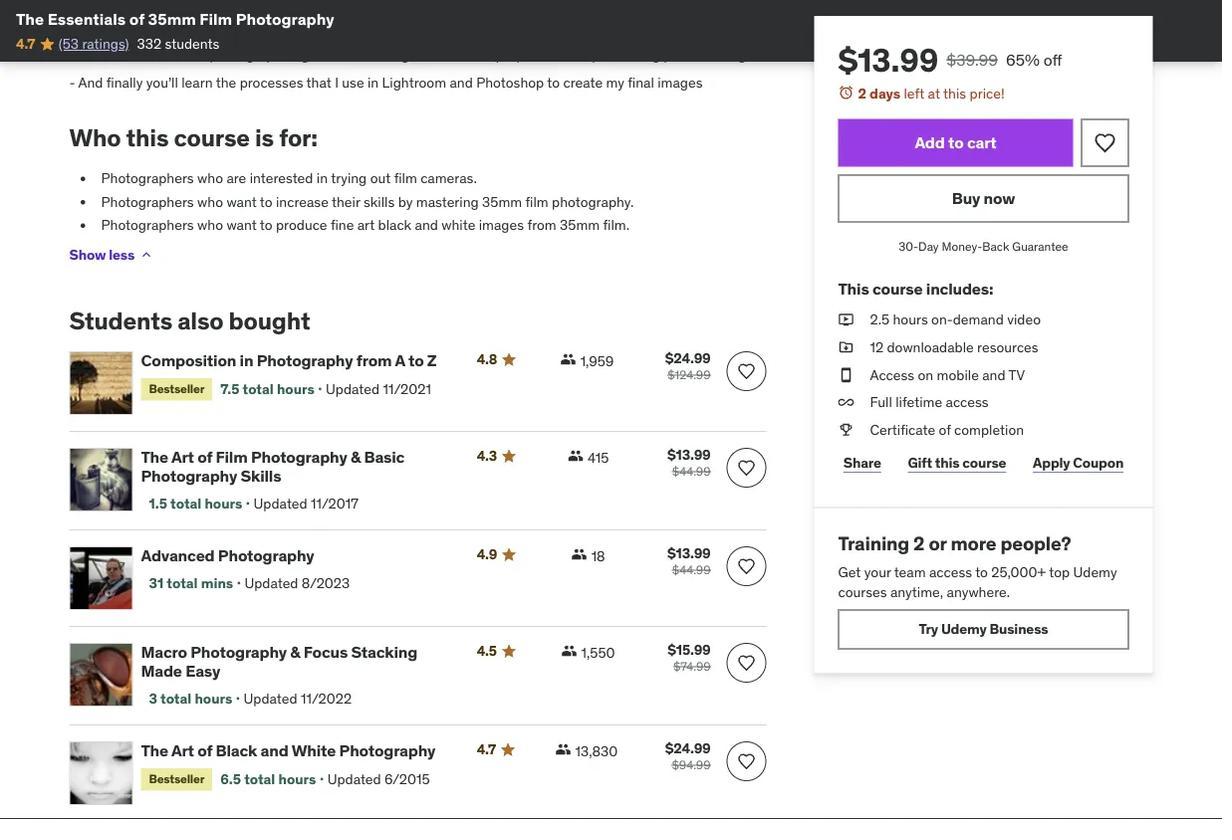 Task type: vqa. For each thing, say whether or not it's contained in the screenshot.
industry- at the top of the page
no



Task type: describe. For each thing, give the bounding box(es) containing it.
positive
[[664, 46, 712, 64]]

$24.99 $94.99
[[665, 740, 711, 773]]

1 horizontal spatial film
[[525, 193, 549, 211]]

for
[[571, 46, 588, 64]]

2.5
[[870, 311, 890, 329]]

photography.
[[552, 193, 634, 211]]

team
[[894, 564, 926, 582]]

35mm down photography.
[[560, 216, 600, 234]]

3 - from the top
[[69, 73, 75, 91]]

macro photography & focus stacking made easy
[[141, 642, 417, 682]]

1 vertical spatial course
[[872, 278, 923, 299]]

0 horizontal spatial 4.7
[[16, 35, 35, 53]]

images inside photographers who are interested in trying out film cameras. photographers who want to increase their skills by mastering 35mm film photography. photographers who want to produce fine art black and white images from 35mm film.
[[479, 216, 524, 234]]

to inside button
[[948, 132, 964, 153]]

course for who
[[174, 123, 250, 153]]

0 vertical spatial this
[[943, 84, 966, 102]]

7.5 total hours
[[220, 381, 315, 398]]

3 who from the top
[[197, 216, 223, 234]]

access
[[870, 366, 915, 384]]

to right the chemicals
[[334, 18, 346, 36]]

2 - from the top
[[69, 46, 75, 64]]

$44.99 for advanced photography
[[672, 563, 711, 578]]

in inside photographers who are interested in trying out film cameras. photographers who want to increase their skills by mastering 35mm film photography. photographers who want to produce fine art black and white images from 35mm film.
[[317, 169, 328, 187]]

$13.99 for the art of film photography & basic photography skills
[[667, 446, 711, 464]]

what
[[163, 18, 193, 36]]

xsmall image for certificate
[[838, 420, 854, 440]]

xsmall image inside show less button
[[138, 247, 154, 263]]

add
[[915, 132, 945, 153]]

business
[[990, 621, 1048, 639]]

0 vertical spatial images
[[716, 46, 761, 64]]

z
[[427, 351, 437, 371]]

wishlist image for stacking
[[737, 653, 757, 673]]

1 will from the top
[[104, 18, 125, 36]]

days
[[870, 84, 901, 102]]

a
[[379, 46, 386, 64]]

full lifetime access
[[870, 393, 989, 411]]

completion
[[954, 421, 1024, 439]]

of for the essentials of 35mm film photography
[[129, 8, 144, 29]]

gift this course link
[[903, 444, 1012, 484]]

photography up 7.5 total hours
[[257, 351, 353, 371]]

and inside photographers who are interested in trying out film cameras. photographers who want to increase their skills by mastering 35mm film photography. photographers who want to produce fine art black and white images from 35mm film.
[[415, 216, 438, 234]]

3 photographers from the top
[[101, 216, 194, 234]]

1 horizontal spatial wishlist image
[[1093, 131, 1117, 155]]

advanced photography
[[141, 546, 314, 566]]

alarm image
[[838, 85, 854, 101]]

back
[[982, 239, 1009, 255]]

1 who from the top
[[197, 169, 223, 187]]

know
[[128, 46, 161, 64]]

developing
[[196, 18, 265, 36]]

people?
[[1000, 531, 1071, 555]]

left
[[904, 84, 925, 102]]

tv
[[1009, 366, 1025, 384]]

this for who this course is for:
[[126, 123, 169, 153]]

price!
[[970, 84, 1005, 102]]

$24.99 $124.99
[[665, 350, 711, 383]]

for:
[[279, 123, 318, 153]]

bestseller for the
[[149, 772, 204, 788]]

of for the art of film photography & basic photography skills
[[197, 447, 212, 468]]

try
[[919, 621, 938, 639]]

top
[[1049, 564, 1070, 582]]

to inside training 2 or more people? get your team access to 25,000+ top udemy courses anytime, anywhere.
[[975, 564, 988, 582]]

0 vertical spatial how
[[402, 18, 428, 36]]

the essentials of 35mm film photography
[[16, 8, 334, 29]]

2 will from the top
[[104, 46, 125, 64]]

mobile
[[937, 366, 979, 384]]

0 horizontal spatial learn
[[128, 18, 159, 36]]

courses
[[838, 583, 887, 601]]

$24.99 for the art of black and white photography
[[665, 740, 711, 758]]

1 horizontal spatial learn
[[182, 73, 213, 91]]

the for the art of black and white photography
[[141, 741, 168, 761]]

total right 7.5
[[243, 381, 274, 398]]

a
[[395, 351, 405, 371]]

1 vertical spatial use
[[342, 73, 364, 91]]

xsmall image for full
[[838, 393, 854, 412]]

and up 6.5 total hours
[[261, 741, 288, 761]]

buy now
[[952, 188, 1015, 209]]

to left create
[[547, 73, 560, 91]]

0 horizontal spatial 2
[[858, 84, 867, 102]]

xsmall image for access
[[838, 365, 854, 385]]

updated for the art of film photography & basic photography skills
[[254, 495, 307, 513]]

processing
[[592, 46, 660, 64]]

film.
[[603, 216, 630, 234]]

who this course is for:
[[69, 123, 318, 153]]

(53
[[59, 35, 79, 53]]

lightroom
[[382, 73, 446, 91]]

1 horizontal spatial 4.7
[[477, 741, 496, 759]]

0 vertical spatial access
[[946, 393, 989, 411]]

share
[[844, 454, 881, 472]]

0 vertical spatial $13.99
[[838, 40, 939, 80]]

coupon
[[1073, 454, 1124, 472]]

camera
[[432, 46, 478, 64]]

demand
[[953, 311, 1004, 329]]

to up camera on the left
[[431, 18, 444, 36]]

xsmall image left the 1,550
[[561, 643, 577, 659]]

4.5
[[477, 642, 497, 660]]

updated 11/2017
[[254, 495, 359, 513]]

photograph
[[210, 46, 282, 64]]

off
[[1044, 49, 1062, 70]]

more
[[951, 531, 996, 555]]

total for macro
[[160, 690, 192, 708]]

$74.99
[[673, 659, 711, 675]]

composition in photography from a to z link
[[141, 351, 453, 371]]

focus
[[304, 642, 348, 663]]

certificate of completion
[[870, 421, 1024, 439]]

$24.99 for composition in photography from a to z
[[665, 350, 711, 367]]

3
[[149, 690, 157, 708]]

increase
[[276, 193, 329, 211]]

updated for advanced photography
[[244, 574, 298, 592]]

xsmall image for basic
[[568, 448, 584, 464]]

hours for updated 11/2017
[[205, 495, 242, 513]]

fine
[[331, 216, 354, 234]]

your
[[864, 564, 891, 582]]

xsmall image for 2.5
[[838, 310, 854, 330]]

share button
[[838, 444, 887, 484]]

gift
[[908, 454, 932, 472]]

film inside the art of film photography & basic photography skills
[[216, 447, 248, 468]]

bestseller for composition
[[149, 382, 204, 397]]

in down with at the top left of page
[[368, 73, 379, 91]]

25,000+
[[991, 564, 1046, 582]]

18
[[591, 547, 605, 565]]

art for black
[[171, 741, 194, 761]]

in up 7.5 total hours
[[240, 351, 253, 371]]

udemy inside training 2 or more people? get your team access to 25,000+ top udemy courses anytime, anywhere.
[[1073, 564, 1117, 582]]

31 total mins
[[149, 574, 233, 592]]

30-
[[899, 239, 918, 255]]

total for advanced
[[167, 574, 198, 592]]

apply
[[1033, 454, 1070, 472]]

1 want from the top
[[226, 193, 257, 211]]

advanced photography link
[[141, 546, 453, 566]]

and down camera on the left
[[450, 73, 473, 91]]

1 photographers from the top
[[101, 169, 194, 187]]

(53 ratings)
[[59, 35, 129, 53]]

photography inside macro photography & focus stacking made easy
[[191, 642, 287, 663]]

produce
[[276, 216, 327, 234]]

$13.99 for advanced photography
[[667, 545, 711, 563]]

udemy inside try udemy business link
[[941, 621, 987, 639]]

30-day money-back guarantee
[[899, 239, 1068, 255]]

of down full lifetime access in the right of the page
[[939, 421, 951, 439]]

develop
[[447, 18, 496, 36]]

try udemy business link
[[838, 610, 1129, 650]]

1.5
[[149, 495, 167, 513]]

composition
[[141, 351, 236, 371]]

photoshop
[[476, 73, 544, 91]]

show
[[69, 246, 106, 264]]

$124.99
[[668, 367, 711, 383]]

skills
[[241, 466, 281, 487]]

and left tv
[[982, 366, 1006, 384]]



Task type: locate. For each thing, give the bounding box(es) containing it.
to left z
[[408, 351, 424, 371]]

hours for updated 11/2021
[[277, 381, 315, 398]]

the for the art of film photography & basic photography skills
[[141, 447, 168, 468]]

& inside the art of film photography & basic photography skills
[[351, 447, 361, 468]]

& left basic
[[351, 447, 361, 468]]

bought
[[229, 306, 310, 336]]

0 vertical spatial use
[[350, 18, 372, 36]]

final
[[628, 73, 654, 91]]

0 vertical spatial 4.7
[[16, 35, 35, 53]]

1 $44.99 from the top
[[672, 464, 711, 480]]

of left black
[[197, 741, 212, 761]]

the art of black and white photography link
[[141, 741, 453, 761]]

1 you from the top
[[78, 18, 101, 36]]

0 vertical spatial wishlist image
[[1093, 131, 1117, 155]]

0 vertical spatial from
[[527, 216, 557, 234]]

art for film
[[171, 447, 194, 468]]

white
[[442, 216, 475, 234]]

$24.99 down "$74.99"
[[665, 740, 711, 758]]

xsmall image left 18
[[571, 547, 587, 563]]

film up by
[[394, 169, 417, 187]]

$15.99
[[668, 641, 711, 659]]

full
[[870, 393, 892, 411]]

and up the 'a'
[[375, 18, 399, 36]]

in down develop
[[481, 46, 493, 64]]

course
[[174, 123, 250, 153], [872, 278, 923, 299], [963, 454, 1006, 472]]

photography up updated 8/2023
[[218, 546, 314, 566]]

1 - from the top
[[69, 18, 75, 36]]

photography up 3 total hours
[[191, 642, 287, 663]]

1 vertical spatial want
[[226, 216, 257, 234]]

show less
[[69, 246, 134, 264]]

udemy right try
[[941, 621, 987, 639]]

hours down composition in photography from a to z link
[[277, 381, 315, 398]]

0 horizontal spatial images
[[479, 216, 524, 234]]

this course includes:
[[838, 278, 993, 299]]

to down interested
[[260, 193, 273, 211]]

access
[[946, 393, 989, 411], [929, 564, 972, 582]]

wishlist image
[[1093, 131, 1117, 155], [737, 752, 757, 772]]

11/2022
[[301, 690, 352, 708]]

from left a
[[356, 351, 392, 371]]

of inside the art of film photography & basic photography skills
[[197, 447, 212, 468]]

updated down skills
[[254, 495, 307, 513]]

0 horizontal spatial wishlist image
[[737, 752, 757, 772]]

photography up updated 6/2015 at the bottom left of the page
[[339, 741, 435, 761]]

xsmall image for photography
[[555, 742, 571, 758]]

photography up the updated 11/2017
[[251, 447, 347, 468]]

35mm up preparation
[[499, 18, 539, 36]]

0 horizontal spatial &
[[290, 642, 300, 663]]

xsmall image left 1,959
[[560, 352, 576, 367]]

$39.99
[[947, 49, 998, 70]]

2 inside training 2 or more people? get your team access to 25,000+ top udemy courses anytime, anywhere.
[[913, 531, 925, 555]]

hours down skills
[[205, 495, 242, 513]]

the art of film photography & basic photography skills
[[141, 447, 405, 487]]

35mm inside the - you will learn what developing chemicals to use and how to develop 35mm negatives - you will know how to photograph negatives with a digital camera in preparation for processing positive images - and finally you'll learn the processes that i use in lightroom and photoshop to create my final images
[[499, 18, 539, 36]]

$44.99 right 415
[[672, 464, 711, 480]]

use
[[350, 18, 372, 36], [342, 73, 364, 91]]

$94.99
[[672, 758, 711, 773]]

31
[[149, 574, 164, 592]]

1 vertical spatial this
[[126, 123, 169, 153]]

0 horizontal spatial negatives
[[286, 46, 346, 64]]

0 horizontal spatial film
[[394, 169, 417, 187]]

2 vertical spatial the
[[141, 741, 168, 761]]

images
[[716, 46, 761, 64], [658, 73, 703, 91], [479, 216, 524, 234]]

xsmall image right the less
[[138, 247, 154, 263]]

0 vertical spatial course
[[174, 123, 250, 153]]

how down what
[[165, 46, 190, 64]]

to left produce
[[260, 216, 273, 234]]

1 vertical spatial 2
[[913, 531, 925, 555]]

1 vertical spatial photographers
[[101, 193, 194, 211]]

macro
[[141, 642, 187, 663]]

hours
[[893, 311, 928, 329], [277, 381, 315, 398], [205, 495, 242, 513], [195, 690, 232, 708], [278, 771, 316, 789]]

access inside training 2 or more people? get your team access to 25,000+ top udemy courses anytime, anywhere.
[[929, 564, 972, 582]]

hours right 2.5
[[893, 311, 928, 329]]

access down or
[[929, 564, 972, 582]]

& inside macro photography & focus stacking made easy
[[290, 642, 300, 663]]

the up 1.5
[[141, 447, 168, 468]]

students
[[165, 35, 220, 53]]

access down the mobile
[[946, 393, 989, 411]]

2 who from the top
[[197, 193, 223, 211]]

finally
[[106, 73, 143, 91]]

certificate
[[870, 421, 935, 439]]

and
[[375, 18, 399, 36], [450, 73, 473, 91], [415, 216, 438, 234], [982, 366, 1006, 384], [261, 741, 288, 761]]

2 want from the top
[[226, 216, 257, 234]]

1 vertical spatial who
[[197, 193, 223, 211]]

2 horizontal spatial course
[[963, 454, 1006, 472]]

and
[[78, 73, 103, 91]]

1 $13.99 $44.99 from the top
[[667, 446, 711, 480]]

0 vertical spatial udemy
[[1073, 564, 1117, 582]]

anytime,
[[890, 583, 943, 601]]

updated down advanced photography link at the bottom left of page
[[244, 574, 298, 592]]

try udemy business
[[919, 621, 1048, 639]]

create
[[563, 73, 603, 91]]

0 vertical spatial will
[[104, 18, 125, 36]]

0 vertical spatial $24.99
[[665, 350, 711, 367]]

8/2023
[[302, 574, 350, 592]]

35mm up 332 students
[[148, 8, 196, 29]]

course down "completion"
[[963, 454, 1006, 472]]

art down 3 total hours
[[171, 741, 194, 761]]

2 $24.99 from the top
[[665, 740, 711, 758]]

1 horizontal spatial negatives
[[543, 18, 603, 36]]

use up with at the top left of page
[[350, 18, 372, 36]]

35mm right mastering
[[482, 193, 522, 211]]

$13.99 $44.99 for advanced photography
[[667, 545, 711, 578]]

1 vertical spatial from
[[356, 351, 392, 371]]

total right 3
[[160, 690, 192, 708]]

xsmall image left 415
[[568, 448, 584, 464]]

0 vertical spatial &
[[351, 447, 361, 468]]

hours for updated 11/2022
[[195, 690, 232, 708]]

wishlist image for photography
[[737, 458, 757, 478]]

$13.99 $44.99 down $124.99
[[667, 446, 711, 480]]

2 vertical spatial $13.99
[[667, 545, 711, 563]]

2 vertical spatial course
[[963, 454, 1006, 472]]

$13.99 down $124.99
[[667, 446, 711, 464]]

from
[[527, 216, 557, 234], [356, 351, 392, 371]]

$24.99
[[665, 350, 711, 367], [665, 740, 711, 758]]

photography up 1.5 total hours
[[141, 466, 237, 487]]

1 art from the top
[[171, 447, 194, 468]]

lifetime
[[896, 393, 942, 411]]

1 vertical spatial -
[[69, 46, 75, 64]]

film up students
[[200, 8, 232, 29]]

in left trying
[[317, 169, 328, 187]]

and down mastering
[[415, 216, 438, 234]]

0 vertical spatial photographers
[[101, 169, 194, 187]]

the art of film photography & basic photography skills link
[[141, 447, 453, 487]]

updated left 11/2021
[[326, 381, 380, 398]]

6.5 total hours
[[220, 771, 316, 789]]

to left cart
[[948, 132, 964, 153]]

2
[[858, 84, 867, 102], [913, 531, 925, 555]]

1 horizontal spatial &
[[351, 447, 361, 468]]

film left photography.
[[525, 193, 549, 211]]

1 horizontal spatial course
[[872, 278, 923, 299]]

12
[[870, 338, 884, 356]]

1 horizontal spatial udemy
[[1073, 564, 1117, 582]]

negatives up for
[[543, 18, 603, 36]]

2 art from the top
[[171, 741, 194, 761]]

hours for updated 6/2015
[[278, 771, 316, 789]]

wishlist image
[[737, 362, 757, 381], [737, 458, 757, 478], [737, 557, 757, 577], [737, 653, 757, 673]]

this
[[838, 278, 869, 299]]

hours down the art of black and white photography link
[[278, 771, 316, 789]]

xsmall image left 13,830
[[555, 742, 571, 758]]

total right "6.5"
[[244, 771, 275, 789]]

1 vertical spatial $44.99
[[672, 563, 711, 578]]

1 horizontal spatial images
[[658, 73, 703, 91]]

of up 332
[[129, 8, 144, 29]]

of up 1.5 total hours
[[197, 447, 212, 468]]

xsmall image left 12 in the right top of the page
[[838, 338, 854, 357]]

how up digital
[[402, 18, 428, 36]]

2 vertical spatial -
[[69, 73, 75, 91]]

total for the
[[170, 495, 201, 513]]

bestseller down composition
[[149, 382, 204, 397]]

add to cart button
[[838, 119, 1073, 167]]

xsmall image
[[838, 338, 854, 357], [560, 352, 576, 367], [568, 448, 584, 464], [571, 547, 587, 563], [555, 742, 571, 758]]

1 horizontal spatial how
[[402, 18, 428, 36]]

1 wishlist image from the top
[[737, 362, 757, 381]]

this right the at
[[943, 84, 966, 102]]

2 vertical spatial this
[[935, 454, 960, 472]]

1 vertical spatial art
[[171, 741, 194, 761]]

$13.99 up days
[[838, 40, 939, 80]]

$15.99 $74.99
[[668, 641, 711, 675]]

0 horizontal spatial from
[[356, 351, 392, 371]]

art up 1.5 total hours
[[171, 447, 194, 468]]

$24.99 right 1,959
[[665, 350, 711, 367]]

updated
[[326, 381, 380, 398], [254, 495, 307, 513], [244, 574, 298, 592], [244, 690, 297, 708], [327, 771, 381, 789]]

0 vertical spatial who
[[197, 169, 223, 187]]

0 vertical spatial $44.99
[[672, 464, 711, 480]]

photographers
[[101, 169, 194, 187], [101, 193, 194, 211], [101, 216, 194, 234]]

images right positive
[[716, 46, 761, 64]]

xsmall image left full
[[838, 393, 854, 412]]

the inside the art of film photography & basic photography skills
[[141, 447, 168, 468]]

the left the essentials
[[16, 8, 44, 29]]

2 left or
[[913, 531, 925, 555]]

1 vertical spatial $24.99
[[665, 740, 711, 758]]

4.7 left (53
[[16, 35, 35, 53]]

2 $13.99 $44.99 from the top
[[667, 545, 711, 578]]

1 vertical spatial the
[[141, 447, 168, 468]]

learn up "know"
[[128, 18, 159, 36]]

2 horizontal spatial images
[[716, 46, 761, 64]]

2 vertical spatial photographers
[[101, 216, 194, 234]]

money-
[[942, 239, 982, 255]]

0 vertical spatial bestseller
[[149, 382, 204, 397]]

2 $44.99 from the top
[[672, 563, 711, 578]]

xsmall image down this
[[838, 310, 854, 330]]

0 vertical spatial -
[[69, 18, 75, 36]]

in
[[481, 46, 493, 64], [368, 73, 379, 91], [317, 169, 328, 187], [240, 351, 253, 371]]

1 vertical spatial negatives
[[286, 46, 346, 64]]

negatives up that
[[286, 46, 346, 64]]

composition in photography from a to z
[[141, 351, 437, 371]]

2 bestseller from the top
[[149, 772, 204, 788]]

to down the developing
[[194, 46, 206, 64]]

1 horizontal spatial 2
[[913, 531, 925, 555]]

updated down macro photography & focus stacking made easy on the bottom of the page
[[244, 690, 297, 708]]

now
[[984, 188, 1015, 209]]

this for gift this course
[[935, 454, 960, 472]]

cart
[[967, 132, 997, 153]]

xsmall image up share
[[838, 420, 854, 440]]

1 vertical spatial you
[[78, 46, 101, 64]]

udemy right top
[[1073, 564, 1117, 582]]

415
[[588, 449, 609, 467]]

1 bestseller from the top
[[149, 382, 204, 397]]

2 you from the top
[[78, 46, 101, 64]]

0 vertical spatial the
[[16, 8, 44, 29]]

&
[[351, 447, 361, 468], [290, 642, 300, 663]]

0 vertical spatial $13.99 $44.99
[[667, 446, 711, 480]]

at
[[928, 84, 940, 102]]

to up "anywhere."
[[975, 564, 988, 582]]

film
[[394, 169, 417, 187], [525, 193, 549, 211]]

bestseller left "6.5"
[[149, 772, 204, 788]]

day
[[918, 239, 939, 255]]

1 vertical spatial learn
[[182, 73, 213, 91]]

0 horizontal spatial course
[[174, 123, 250, 153]]

0 vertical spatial film
[[200, 8, 232, 29]]

total
[[243, 381, 274, 398], [170, 495, 201, 513], [167, 574, 198, 592], [160, 690, 192, 708], [244, 771, 275, 789]]

the down 3
[[141, 741, 168, 761]]

2 vertical spatial who
[[197, 216, 223, 234]]

will up finally
[[104, 46, 125, 64]]

0 vertical spatial 2
[[858, 84, 867, 102]]

guarantee
[[1012, 239, 1068, 255]]

1 vertical spatial udemy
[[941, 621, 987, 639]]

want
[[226, 193, 257, 211], [226, 216, 257, 234]]

$13.99 $44.99 for the art of film photography & basic photography skills
[[667, 446, 711, 480]]

xsmall image
[[138, 247, 154, 263], [838, 310, 854, 330], [838, 365, 854, 385], [838, 393, 854, 412], [838, 420, 854, 440], [561, 643, 577, 659]]

updated for macro photography & focus stacking made easy
[[244, 690, 297, 708]]

images right white
[[479, 216, 524, 234]]

1 $24.99 from the top
[[665, 350, 711, 367]]

processes
[[240, 73, 303, 91]]

the for the essentials of 35mm film photography
[[16, 8, 44, 29]]

2 right alarm image
[[858, 84, 867, 102]]

updated 11/2022
[[244, 690, 352, 708]]

$13.99
[[838, 40, 939, 80], [667, 446, 711, 464], [667, 545, 711, 563]]

training 2 or more people? get your team access to 25,000+ top udemy courses anytime, anywhere.
[[838, 531, 1117, 601]]

1 vertical spatial 4.7
[[477, 741, 496, 759]]

interested
[[250, 169, 313, 187]]

-
[[69, 18, 75, 36], [69, 46, 75, 64], [69, 73, 75, 91]]

who
[[197, 169, 223, 187], [197, 193, 223, 211], [197, 216, 223, 234]]

1 vertical spatial $13.99
[[667, 446, 711, 464]]

1 vertical spatial will
[[104, 46, 125, 64]]

2 wishlist image from the top
[[737, 458, 757, 478]]

easy
[[185, 662, 220, 682]]

0 vertical spatial negatives
[[543, 18, 603, 36]]

1 vertical spatial $13.99 $44.99
[[667, 545, 711, 578]]

basic
[[364, 447, 405, 468]]

1 horizontal spatial from
[[527, 216, 557, 234]]

0 vertical spatial film
[[394, 169, 417, 187]]

$44.99 for the art of film photography & basic photography skills
[[672, 464, 711, 480]]

0 vertical spatial art
[[171, 447, 194, 468]]

of for the art of black and white photography
[[197, 741, 212, 761]]

0 vertical spatial you
[[78, 18, 101, 36]]

wishlist image for a
[[737, 362, 757, 381]]

4 wishlist image from the top
[[737, 653, 757, 673]]

art
[[357, 216, 375, 234]]

& left "focus"
[[290, 642, 300, 663]]

1.5 total hours
[[149, 495, 242, 513]]

0 horizontal spatial udemy
[[941, 621, 987, 639]]

2 vertical spatial images
[[479, 216, 524, 234]]

1,550
[[581, 644, 615, 662]]

images down positive
[[658, 73, 703, 91]]

the
[[16, 8, 44, 29], [141, 447, 168, 468], [141, 741, 168, 761]]

hours down "easy"
[[195, 690, 232, 708]]

1 vertical spatial how
[[165, 46, 190, 64]]

xsmall image for z
[[560, 352, 576, 367]]

art inside the art of film photography & basic photography skills
[[171, 447, 194, 468]]

apply coupon
[[1033, 454, 1124, 472]]

i
[[335, 73, 339, 91]]

4.7 down "4.5"
[[477, 741, 496, 759]]

stacking
[[351, 642, 417, 663]]

from down photography.
[[527, 216, 557, 234]]

$13.99 right 18
[[667, 545, 711, 563]]

11/2017
[[311, 495, 359, 513]]

0 vertical spatial want
[[226, 193, 257, 211]]

3 wishlist image from the top
[[737, 557, 757, 577]]

1 vertical spatial film
[[525, 193, 549, 211]]

332
[[137, 35, 161, 53]]

2 photographers from the top
[[101, 193, 194, 211]]

1 vertical spatial wishlist image
[[737, 752, 757, 772]]

1 vertical spatial &
[[290, 642, 300, 663]]

add to cart
[[915, 132, 997, 153]]

mastering
[[416, 193, 479, 211]]

apply coupon button
[[1028, 444, 1129, 484]]

course up 2.5
[[872, 278, 923, 299]]

this
[[943, 84, 966, 102], [126, 123, 169, 153], [935, 454, 960, 472]]

updated down the white
[[327, 771, 381, 789]]

0 horizontal spatial how
[[165, 46, 190, 64]]

course for gift
[[963, 454, 1006, 472]]

buy
[[952, 188, 980, 209]]

1 vertical spatial bestseller
[[149, 772, 204, 788]]

photography up photograph
[[236, 8, 334, 29]]

learn left the
[[182, 73, 213, 91]]

downloadable
[[887, 338, 974, 356]]

1 vertical spatial film
[[216, 447, 248, 468]]

from inside photographers who are interested in trying out film cameras. photographers who want to increase their skills by mastering 35mm film photography. photographers who want to produce fine art black and white images from 35mm film.
[[527, 216, 557, 234]]

course up are
[[174, 123, 250, 153]]

1 vertical spatial images
[[658, 73, 703, 91]]

4.3
[[477, 447, 497, 465]]

1 vertical spatial access
[[929, 564, 972, 582]]

use right i
[[342, 73, 364, 91]]

0 vertical spatial learn
[[128, 18, 159, 36]]



